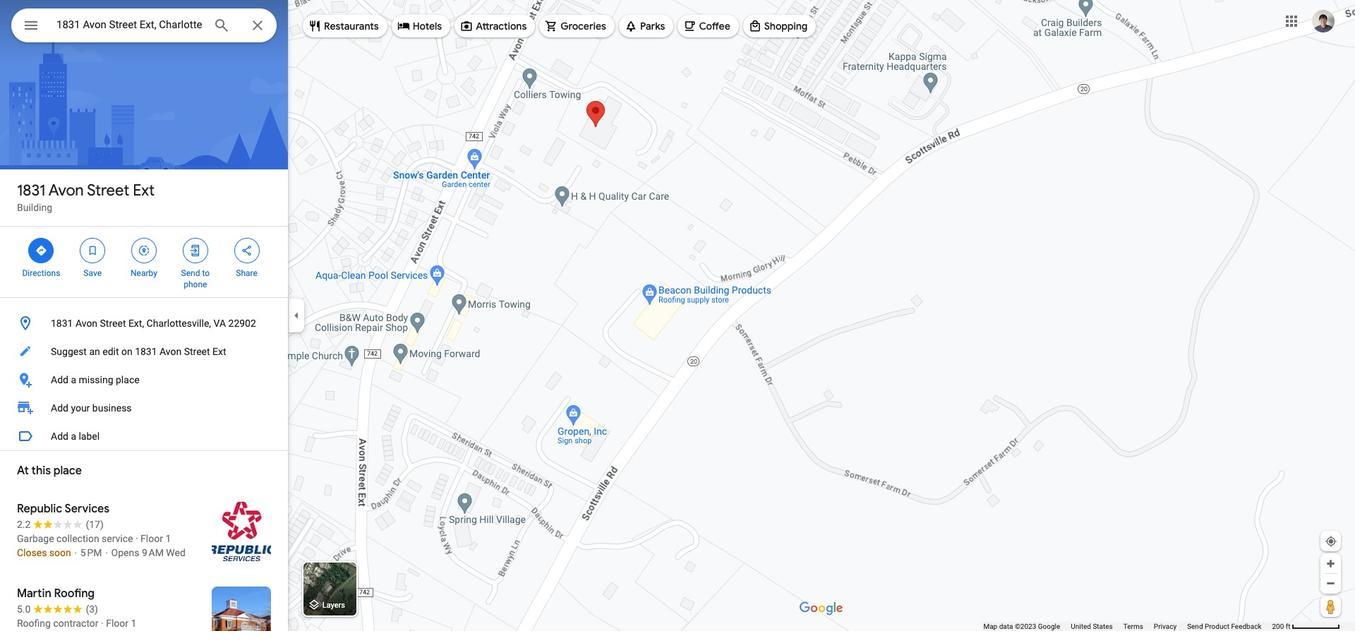 Task type: vqa. For each thing, say whether or not it's contained in the screenshot.
Show Street View coverage "image" on the right bottom
yes



Task type: locate. For each thing, give the bounding box(es) containing it.
roofing up '5.0 stars 3 reviews' image
[[54, 587, 95, 601]]

1 vertical spatial place
[[54, 464, 82, 478]]

terms
[[1124, 623, 1144, 631]]

1831 up building
[[17, 181, 45, 201]]

coffee button
[[678, 9, 739, 43]]

google maps element
[[0, 0, 1356, 631]]


[[189, 243, 202, 258]]

privacy button
[[1154, 622, 1177, 631]]

1831
[[17, 181, 45, 201], [51, 318, 73, 329], [135, 346, 157, 357]]

show street view coverage image
[[1321, 596, 1342, 617]]

data
[[1000, 623, 1014, 631]]

to
[[202, 268, 210, 278]]

floor right contractor
[[106, 618, 129, 629]]

send left product
[[1188, 623, 1204, 631]]

None field
[[56, 16, 202, 33]]

street down charlottesville,
[[184, 346, 210, 357]]

2 vertical spatial street
[[184, 346, 210, 357]]

street left the ext, at the bottom of the page
[[100, 318, 126, 329]]

groceries button
[[540, 9, 615, 43]]

1831 Avon Street Ext, Charlottesville, VA 22902 field
[[11, 8, 277, 42]]

1831 inside button
[[51, 318, 73, 329]]

1831 up suggest
[[51, 318, 73, 329]]

1 vertical spatial 1
[[131, 618, 137, 629]]

0 horizontal spatial ⋅
[[74, 547, 78, 559]]

2 vertical spatial avon
[[160, 346, 182, 357]]

ext
[[133, 181, 155, 201], [213, 346, 226, 357]]

2 a from the top
[[71, 431, 76, 442]]

send inside button
[[1188, 623, 1204, 631]]

1 horizontal spatial send
[[1188, 623, 1204, 631]]

street inside 1831 avon street ext building
[[87, 181, 129, 201]]

contractor
[[53, 618, 99, 629]]

actions for 1831 avon street ext region
[[0, 227, 288, 297]]

⋅ down the 'collection'
[[74, 547, 78, 559]]

street inside button
[[184, 346, 210, 357]]

add your business link
[[0, 394, 288, 422]]

1 vertical spatial ext
[[213, 346, 226, 357]]

0 horizontal spatial roofing
[[17, 618, 51, 629]]

privacy
[[1154, 623, 1177, 631]]

0 vertical spatial place
[[116, 374, 140, 386]]

send up phone
[[181, 268, 200, 278]]

map data ©2023 google
[[984, 623, 1061, 631]]

1 vertical spatial roofing
[[17, 618, 51, 629]]

2 vertical spatial add
[[51, 431, 68, 442]]

add left label
[[51, 431, 68, 442]]

1 horizontal spatial roofing
[[54, 587, 95, 601]]

1 vertical spatial add
[[51, 402, 68, 414]]

1 horizontal spatial ⋅
[[104, 547, 109, 559]]

2 ⋅ from the left
[[104, 547, 109, 559]]

street up 
[[87, 181, 129, 201]]

suggest
[[51, 346, 87, 357]]

1 vertical spatial avon
[[75, 318, 98, 329]]

0 horizontal spatial 1
[[131, 618, 137, 629]]

building
[[17, 202, 52, 213]]

add down suggest
[[51, 374, 68, 386]]

1 horizontal spatial ·
[[136, 533, 138, 544]]

0 horizontal spatial ext
[[133, 181, 155, 201]]

1831 right on
[[135, 346, 157, 357]]

save
[[84, 268, 102, 278]]

charlottesville,
[[147, 318, 211, 329]]

send to phone
[[181, 268, 210, 290]]

ext inside suggest an edit on 1831 avon street ext button
[[213, 346, 226, 357]]

avon down charlottesville,
[[160, 346, 182, 357]]

0 vertical spatial ·
[[136, 533, 138, 544]]

1 horizontal spatial ext
[[213, 346, 226, 357]]

0 horizontal spatial place
[[54, 464, 82, 478]]

· right contractor
[[101, 618, 104, 629]]

2.2 stars 17 reviews image
[[17, 518, 104, 532]]

1831 for ext,
[[51, 318, 73, 329]]

add inside "link"
[[51, 402, 68, 414]]

a left label
[[71, 431, 76, 442]]

0 vertical spatial 1
[[166, 533, 171, 544]]

avon up building
[[49, 181, 84, 201]]

roofing down 5.0
[[17, 618, 51, 629]]

0 horizontal spatial floor
[[106, 618, 129, 629]]

floor up '9 am' in the bottom left of the page
[[141, 533, 163, 544]]

opens
[[111, 547, 139, 559]]

avon for ext,
[[75, 318, 98, 329]]

1 add from the top
[[51, 374, 68, 386]]

avon
[[49, 181, 84, 201], [75, 318, 98, 329], [160, 346, 182, 357]]

hotels
[[413, 20, 442, 32]]

1 horizontal spatial 1831
[[51, 318, 73, 329]]

add left your
[[51, 402, 68, 414]]

ext up 
[[133, 181, 155, 201]]

1 vertical spatial send
[[1188, 623, 1204, 631]]

1 vertical spatial 1831
[[51, 318, 73, 329]]

1
[[166, 533, 171, 544], [131, 618, 137, 629]]

place right this
[[54, 464, 82, 478]]

at this place
[[17, 464, 82, 478]]

0 vertical spatial street
[[87, 181, 129, 201]]

place
[[116, 374, 140, 386], [54, 464, 82, 478]]

google
[[1039, 623, 1061, 631]]

street
[[87, 181, 129, 201], [100, 318, 126, 329], [184, 346, 210, 357]]

send inside the send to phone
[[181, 268, 200, 278]]

roofing
[[54, 587, 95, 601], [17, 618, 51, 629]]

·
[[136, 533, 138, 544], [101, 618, 104, 629]]

1 vertical spatial street
[[100, 318, 126, 329]]

0 vertical spatial send
[[181, 268, 200, 278]]

0 horizontal spatial send
[[181, 268, 200, 278]]

footer
[[984, 622, 1273, 631]]

place down on
[[116, 374, 140, 386]]

street for ext,
[[100, 318, 126, 329]]

1831 inside 1831 avon street ext building
[[17, 181, 45, 201]]

floor
[[141, 533, 163, 544], [106, 618, 129, 629]]

a left the 'missing'
[[71, 374, 76, 386]]

your
[[71, 402, 90, 414]]

1 vertical spatial ·
[[101, 618, 104, 629]]

add
[[51, 374, 68, 386], [51, 402, 68, 414], [51, 431, 68, 442]]

1 a from the top
[[71, 374, 76, 386]]

avon up an
[[75, 318, 98, 329]]

a for missing
[[71, 374, 76, 386]]

footer containing map data ©2023 google
[[984, 622, 1273, 631]]

united states
[[1071, 623, 1113, 631]]

send product feedback
[[1188, 623, 1262, 631]]

suggest an edit on 1831 avon street ext
[[51, 346, 226, 357]]

0 vertical spatial avon
[[49, 181, 84, 201]]

3 add from the top
[[51, 431, 68, 442]]

feedback
[[1232, 623, 1262, 631]]

1 right contractor
[[131, 618, 137, 629]]

1 vertical spatial a
[[71, 431, 76, 442]]

2 horizontal spatial 1831
[[135, 346, 157, 357]]

1 up wed
[[166, 533, 171, 544]]

send
[[181, 268, 200, 278], [1188, 623, 1204, 631]]

22902
[[228, 318, 256, 329]]

0 vertical spatial a
[[71, 374, 76, 386]]

groceries
[[561, 20, 607, 32]]

1 horizontal spatial place
[[116, 374, 140, 386]]

0 vertical spatial 1831
[[17, 181, 45, 201]]

1 horizontal spatial 1
[[166, 533, 171, 544]]

service
[[102, 533, 133, 544]]

0 vertical spatial floor
[[141, 533, 163, 544]]

wed
[[166, 547, 186, 559]]

2 add from the top
[[51, 402, 68, 414]]

send for send product feedback
[[1188, 623, 1204, 631]]

0 horizontal spatial 1831
[[17, 181, 45, 201]]

2 vertical spatial 1831
[[135, 346, 157, 357]]

· up opens
[[136, 533, 138, 544]]

nearby
[[131, 268, 157, 278]]

an
[[89, 346, 100, 357]]

⋅
[[74, 547, 78, 559], [104, 547, 109, 559]]

martin roofing
[[17, 587, 95, 601]]

directions
[[22, 268, 60, 278]]

place inside button
[[116, 374, 140, 386]]

a
[[71, 374, 76, 386], [71, 431, 76, 442]]

add a missing place
[[51, 374, 140, 386]]

avon inside button
[[75, 318, 98, 329]]

ext inside 1831 avon street ext building
[[133, 181, 155, 201]]

avon inside 1831 avon street ext building
[[49, 181, 84, 201]]

zoom out image
[[1326, 578, 1337, 589]]

restaurants button
[[303, 9, 387, 43]]


[[86, 243, 99, 258]]

states
[[1093, 623, 1113, 631]]

200 ft button
[[1273, 623, 1341, 631]]

1 horizontal spatial floor
[[141, 533, 163, 544]]

0 vertical spatial ext
[[133, 181, 155, 201]]

0 vertical spatial add
[[51, 374, 68, 386]]

hotels button
[[392, 9, 451, 43]]

ext down va
[[213, 346, 226, 357]]

⋅ right 5 pm
[[104, 547, 109, 559]]

street inside button
[[100, 318, 126, 329]]



Task type: describe. For each thing, give the bounding box(es) containing it.
collapse side panel image
[[289, 308, 304, 323]]

add for add your business
[[51, 402, 68, 414]]

1831 for ext
[[17, 181, 45, 201]]

200
[[1273, 623, 1285, 631]]

martin
[[17, 587, 51, 601]]

9 am
[[142, 547, 164, 559]]

collection
[[57, 533, 99, 544]]

show your location image
[[1325, 535, 1338, 548]]

0 horizontal spatial ·
[[101, 618, 104, 629]]

5.0
[[17, 604, 31, 615]]

google account: nolan park  
(nolan.park@adept.ai) image
[[1313, 10, 1335, 32]]

map
[[984, 623, 998, 631]]


[[35, 243, 48, 258]]

floor inside garbage collection service · floor 1 closes soon ⋅ 5 pm ⋅ opens 9 am wed
[[141, 533, 163, 544]]

add a label
[[51, 431, 100, 442]]


[[138, 243, 150, 258]]

add your business
[[51, 402, 132, 414]]

parks
[[640, 20, 666, 32]]

suggest an edit on 1831 avon street ext button
[[0, 338, 288, 366]]

send for send to phone
[[181, 268, 200, 278]]


[[23, 16, 40, 35]]

va
[[214, 318, 226, 329]]

garbage
[[17, 533, 54, 544]]

label
[[79, 431, 100, 442]]

attractions
[[476, 20, 527, 32]]

ext,
[[128, 318, 144, 329]]

edit
[[103, 346, 119, 357]]

2.2
[[17, 519, 31, 530]]

roofing contractor · floor 1
[[17, 618, 137, 629]]

©2023
[[1015, 623, 1037, 631]]

1831 avon street ext, charlottesville, va 22902 button
[[0, 309, 288, 338]]

5 pm
[[80, 547, 102, 559]]

footer inside google maps element
[[984, 622, 1273, 631]]

add a label button
[[0, 422, 288, 451]]

ft
[[1286, 623, 1291, 631]]

avon inside button
[[160, 346, 182, 357]]

shopping
[[765, 20, 808, 32]]

business
[[92, 402, 132, 414]]

street for ext
[[87, 181, 129, 201]]

garbage collection service · floor 1 closes soon ⋅ 5 pm ⋅ opens 9 am wed
[[17, 533, 186, 559]]

product
[[1205, 623, 1230, 631]]

at
[[17, 464, 29, 478]]

1 vertical spatial floor
[[106, 618, 129, 629]]

add a missing place button
[[0, 366, 288, 394]]

1831 inside button
[[135, 346, 157, 357]]

send product feedback button
[[1188, 622, 1262, 631]]

united
[[1071, 623, 1092, 631]]

none field inside 1831 avon street ext, charlottesville, va 22902 field
[[56, 16, 202, 33]]

5.0 stars 3 reviews image
[[17, 602, 98, 616]]

united states button
[[1071, 622, 1113, 631]]

republic
[[17, 502, 62, 516]]

a for label
[[71, 431, 76, 442]]

 button
[[11, 8, 51, 45]]


[[240, 243, 253, 258]]

phone
[[184, 280, 207, 290]]

restaurants
[[324, 20, 379, 32]]

1831 avon street ext, charlottesville, va 22902
[[51, 318, 256, 329]]

parks button
[[619, 9, 674, 43]]

zoom in image
[[1326, 559, 1337, 569]]

(3)
[[86, 604, 98, 615]]

200 ft
[[1273, 623, 1291, 631]]

this
[[31, 464, 51, 478]]

layers
[[323, 601, 345, 610]]

add for add a label
[[51, 431, 68, 442]]

· inside garbage collection service · floor 1 closes soon ⋅ 5 pm ⋅ opens 9 am wed
[[136, 533, 138, 544]]

shopping button
[[743, 9, 817, 43]]

1831 avon street ext main content
[[0, 0, 288, 631]]

1 inside garbage collection service · floor 1 closes soon ⋅ 5 pm ⋅ opens 9 am wed
[[166, 533, 171, 544]]

coffee
[[699, 20, 731, 32]]

terms button
[[1124, 622, 1144, 631]]

closes
[[17, 547, 47, 559]]

1831 avon street ext building
[[17, 181, 155, 213]]

services
[[65, 502, 110, 516]]

republic services
[[17, 502, 110, 516]]

on
[[121, 346, 133, 357]]

share
[[236, 268, 258, 278]]

0 vertical spatial roofing
[[54, 587, 95, 601]]

(17)
[[86, 519, 104, 530]]

avon for ext
[[49, 181, 84, 201]]

add for add a missing place
[[51, 374, 68, 386]]

attractions button
[[455, 9, 535, 43]]

missing
[[79, 374, 113, 386]]

soon
[[49, 547, 71, 559]]

1 ⋅ from the left
[[74, 547, 78, 559]]

 search field
[[11, 8, 277, 45]]



